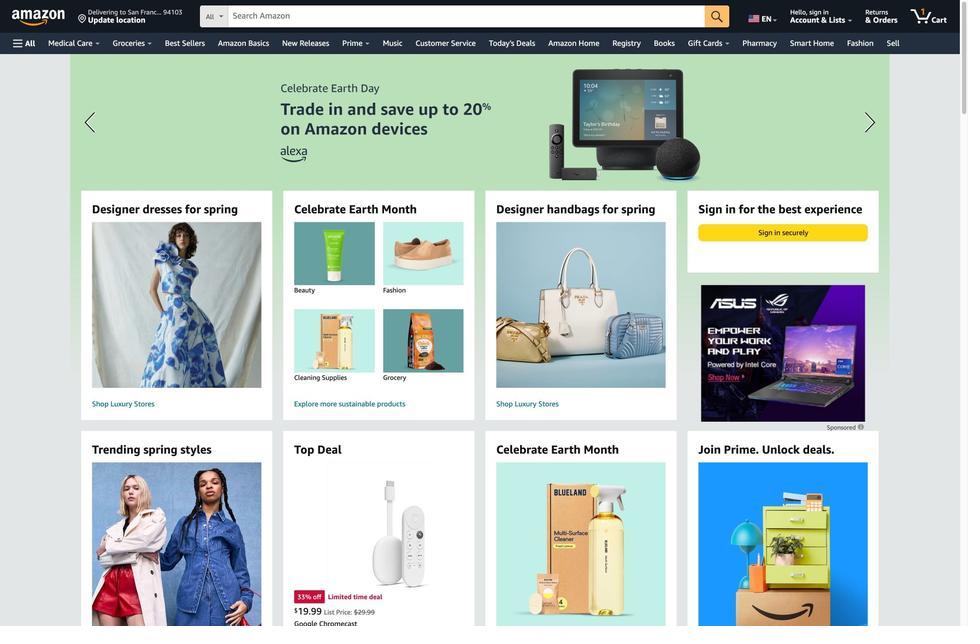 Task type: vqa. For each thing, say whether or not it's contained in the screenshot.
States associated with The perfect size!
no



Task type: describe. For each thing, give the bounding box(es) containing it.
navigation navigation
[[0, 0, 960, 54]]

join prime. unlock deals. image
[[699, 440, 868, 626]]

celebrate earth month image
[[478, 462, 685, 626]]

trending spring styles image
[[73, 462, 280, 626]]

shop designer dresses for spring. image
[[73, 222, 280, 388]]



Task type: locate. For each thing, give the bounding box(es) containing it.
google chromecast image
[[327, 462, 431, 588]]

shop designer handbags in luxury stores at amazon fashion. image
[[478, 222, 685, 388]]

fashion image
[[373, 222, 474, 285]]

none search field inside navigation 'navigation'
[[200, 5, 730, 28]]

Search Amazon text field
[[228, 6, 705, 27]]

None search field
[[200, 5, 730, 28]]

cleaning supplies image
[[284, 309, 385, 373]]

main content
[[0, 54, 960, 626]]

none submit inside navigation 'navigation'
[[705, 5, 730, 27]]

amazon image
[[12, 10, 65, 26]]

grocery image
[[373, 309, 474, 373]]

beauty image
[[284, 222, 385, 285]]

celebrate earth day. trade in and save up to 20% on amazon devices. alexa. image
[[70, 54, 890, 382]]

None submit
[[705, 5, 730, 27]]



